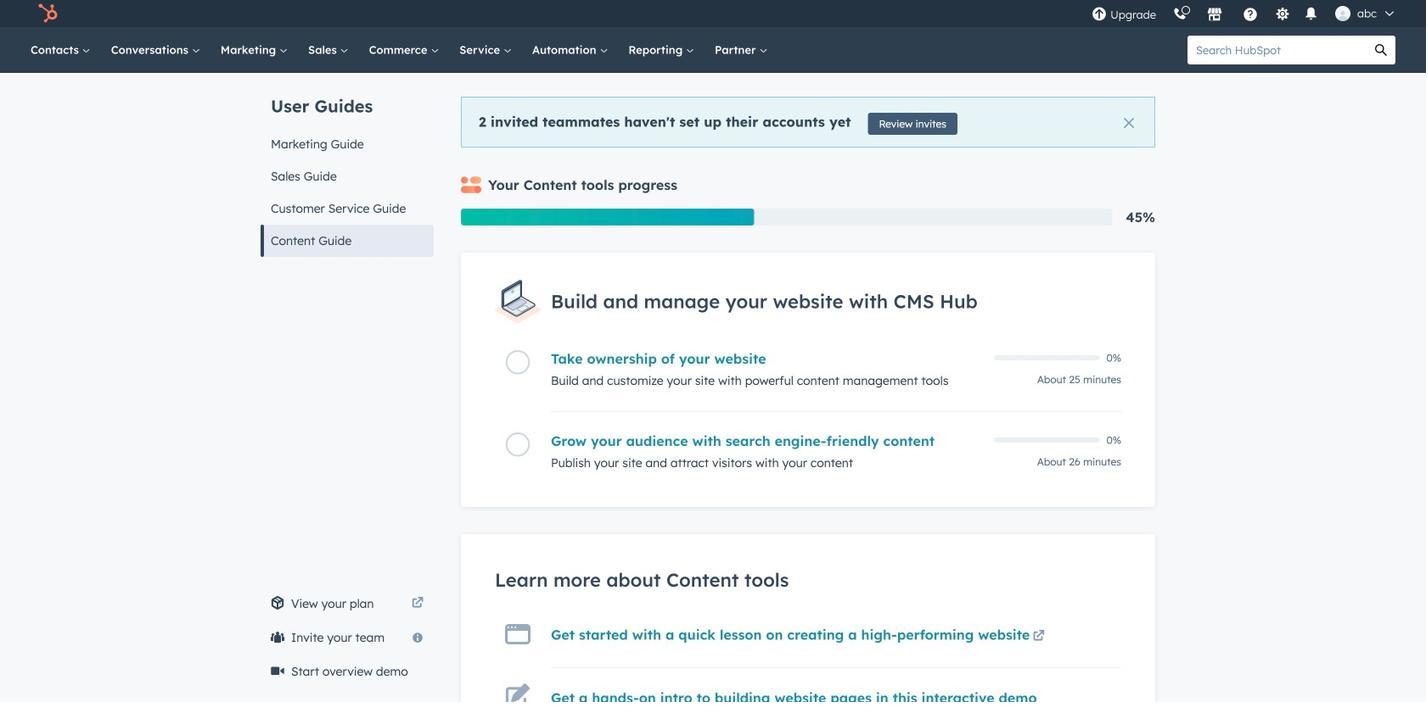 Task type: vqa. For each thing, say whether or not it's contained in the screenshot.
Your Preferences element
no



Task type: locate. For each thing, give the bounding box(es) containing it.
link opens in a new window image
[[412, 598, 424, 610]]

progress bar
[[461, 209, 754, 226]]

alert
[[461, 97, 1155, 148]]

close image
[[1124, 118, 1134, 128]]

menu
[[1083, 0, 1406, 27]]

link opens in a new window image
[[412, 594, 424, 615], [1033, 627, 1045, 647], [1033, 631, 1045, 643]]

user guides element
[[261, 73, 434, 257]]



Task type: describe. For each thing, give the bounding box(es) containing it.
garebear orlando image
[[1335, 6, 1351, 21]]

Search HubSpot search field
[[1188, 36, 1367, 65]]

marketplaces image
[[1207, 8, 1222, 23]]



